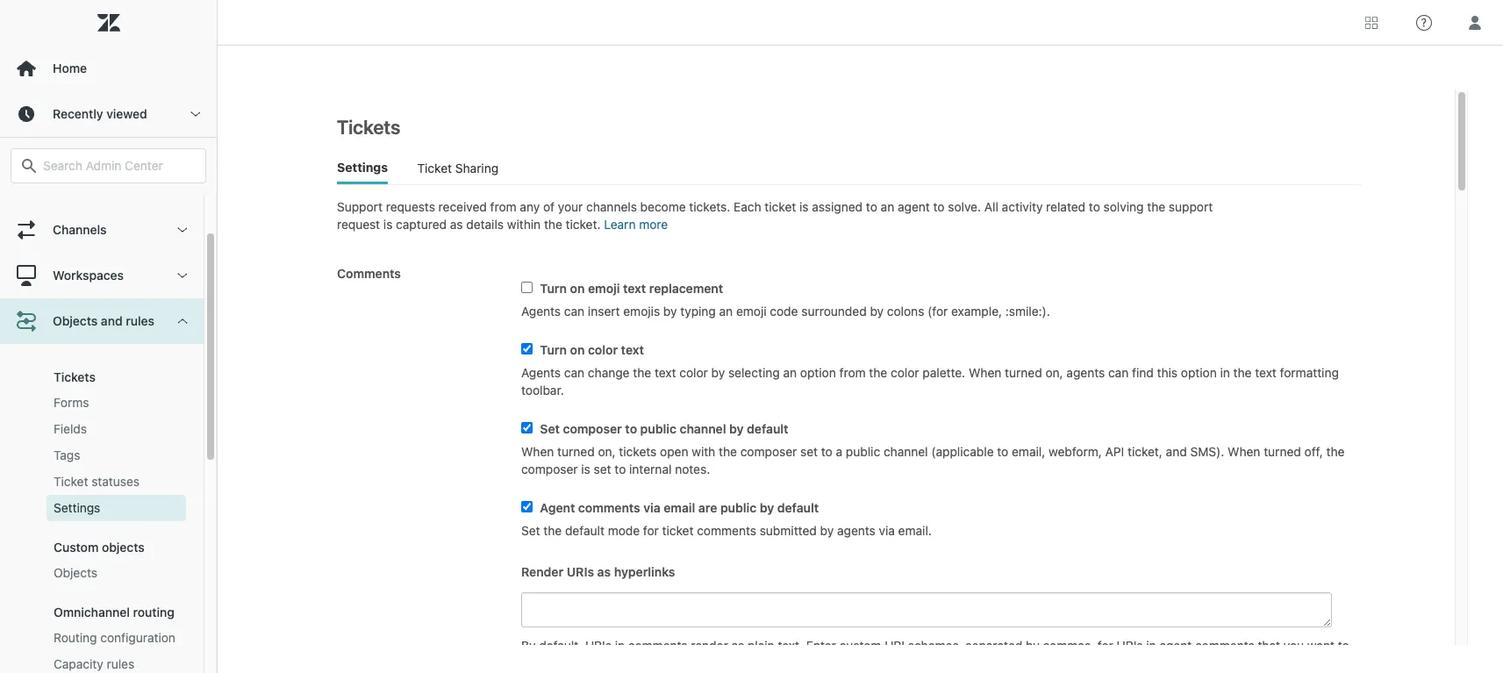 Task type: locate. For each thing, give the bounding box(es) containing it.
tree item containing objects and rules
[[0, 299, 204, 673]]

objects down custom
[[54, 565, 97, 580]]

home
[[53, 61, 87, 76]]

tree
[[0, 162, 217, 673]]

routing configuration link
[[47, 625, 186, 651]]

custom objects
[[54, 540, 145, 555]]

viewed
[[106, 106, 147, 121]]

rules
[[126, 313, 155, 328], [107, 657, 135, 672]]

recently
[[53, 106, 103, 121]]

capacity rules link
[[47, 651, 186, 673]]

people image
[[15, 173, 38, 196]]

and
[[101, 313, 123, 328]]

objects
[[53, 313, 98, 328], [54, 565, 97, 580]]

rules right and
[[126, 313, 155, 328]]

recently viewed
[[53, 106, 147, 121]]

tree containing channels
[[0, 162, 217, 673]]

routing
[[54, 630, 97, 645]]

objects for objects and rules
[[53, 313, 98, 328]]

settings link
[[47, 495, 186, 521]]

capacity
[[54, 657, 103, 672]]

0 vertical spatial rules
[[126, 313, 155, 328]]

user menu image
[[1464, 11, 1487, 34]]

objects left and
[[53, 313, 98, 328]]

tags link
[[47, 442, 186, 469]]

workspaces
[[53, 268, 124, 283]]

fields element
[[54, 421, 87, 438]]

tickets element
[[54, 370, 96, 385]]

rules down routing configuration link
[[107, 657, 135, 672]]

forms link
[[47, 390, 186, 416]]

objects inside objects link
[[54, 565, 97, 580]]

objects and rules button
[[0, 299, 204, 344]]

statuses
[[92, 474, 140, 489]]

0 vertical spatial objects
[[53, 313, 98, 328]]

tags element
[[54, 447, 80, 464]]

1 vertical spatial rules
[[107, 657, 135, 672]]

ticket statuses
[[54, 474, 140, 489]]

objects inside objects and rules dropdown button
[[53, 313, 98, 328]]

ticket
[[54, 474, 88, 489]]

objects and rules group
[[0, 344, 204, 673]]

settings
[[54, 500, 100, 515]]

tree item
[[0, 299, 204, 673]]

None search field
[[2, 148, 215, 183]]

forms element
[[54, 394, 89, 412]]

1 vertical spatial objects
[[54, 565, 97, 580]]

tree inside primary element
[[0, 162, 217, 673]]

settings element
[[54, 500, 100, 517]]



Task type: describe. For each thing, give the bounding box(es) containing it.
none search field inside primary element
[[2, 148, 215, 183]]

channels
[[53, 222, 107, 237]]

channels button
[[0, 207, 204, 253]]

capacity rules
[[54, 657, 135, 672]]

fields link
[[47, 416, 186, 442]]

tags
[[54, 448, 80, 463]]

routing configuration
[[54, 630, 176, 645]]

forms
[[54, 395, 89, 410]]

routing
[[133, 605, 175, 620]]

ticket statuses element
[[54, 473, 140, 491]]

help image
[[1417, 14, 1433, 30]]

tickets
[[54, 370, 96, 385]]

routing configuration element
[[54, 629, 176, 647]]

zendesk products image
[[1366, 16, 1378, 29]]

primary element
[[0, 0, 218, 673]]

rules inside dropdown button
[[126, 313, 155, 328]]

ticket statuses link
[[47, 469, 186, 495]]

omnichannel
[[54, 605, 130, 620]]

objects for objects
[[54, 565, 97, 580]]

objects
[[102, 540, 145, 555]]

workspaces button
[[0, 253, 204, 299]]

rules inside group
[[107, 657, 135, 672]]

objects and rules
[[53, 313, 155, 328]]

omnichannel routing element
[[54, 605, 175, 620]]

capacity rules element
[[54, 656, 135, 673]]

objects link
[[47, 560, 186, 586]]

omnichannel routing
[[54, 605, 175, 620]]

recently viewed button
[[0, 91, 217, 137]]

custom
[[54, 540, 99, 555]]

Search Admin Center field
[[43, 158, 195, 174]]

custom objects element
[[54, 540, 145, 555]]

home button
[[0, 46, 217, 91]]

configuration
[[100, 630, 176, 645]]

tree item inside tree
[[0, 299, 204, 673]]

fields
[[54, 421, 87, 436]]

objects element
[[54, 565, 97, 582]]



Task type: vqa. For each thing, say whether or not it's contained in the screenshot.
Agent Workspace 'element'
no



